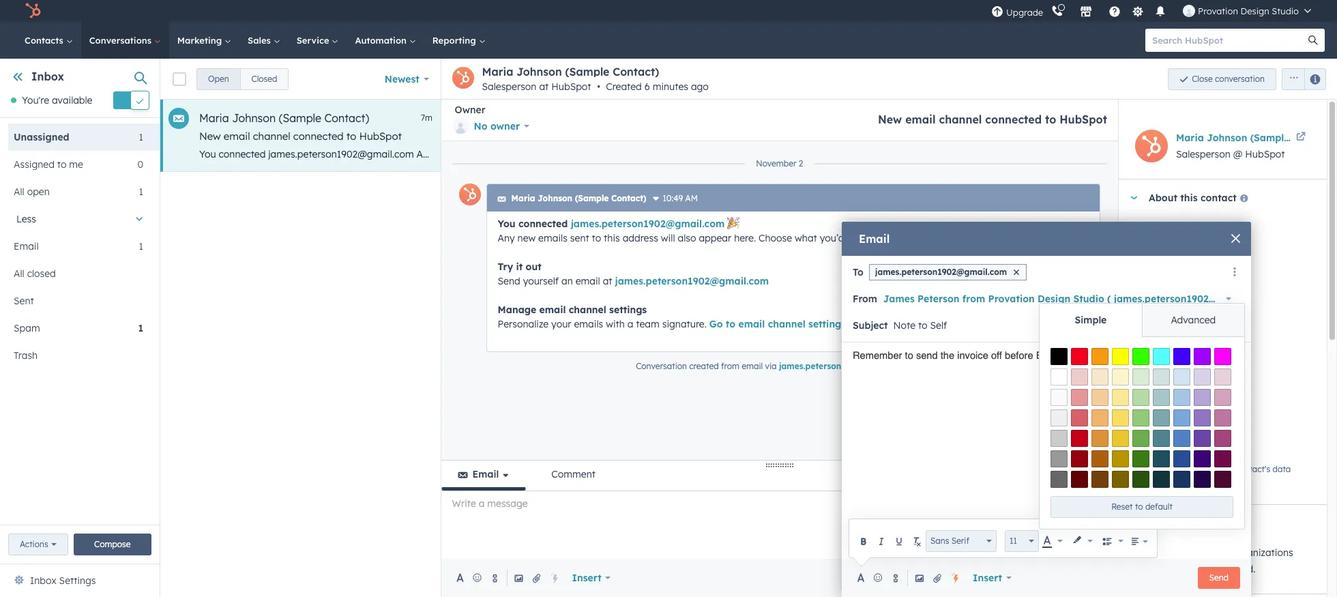 Task type: describe. For each thing, give the bounding box(es) containing it.
#3d85c6, 100 opacity image
[[1174, 430, 1191, 447]]

1 for spam
[[138, 322, 143, 335]]

close conversation button
[[1169, 68, 1277, 90]]

invoice
[[958, 350, 989, 361]]

all closed button
[[8, 260, 143, 288]]

0 horizontal spatial settings
[[610, 304, 647, 316]]

last contacted
[[1133, 341, 1191, 352]]

#674ea7, 100 opacity image
[[1194, 430, 1212, 447]]

hubspot down the maria johnson (sample contact) link
[[1246, 148, 1286, 160]]

(sample inside row
[[279, 111, 322, 125]]

(sample left more info image
[[575, 193, 609, 203]]

with inside manage email channel settings personalize your emails with a team signature. go to email channel settings
[[606, 318, 625, 330]]

reporting link
[[424, 22, 494, 59]]

#93c47d, 100 opacity image
[[1133, 410, 1150, 427]]

the inside see the businesses or organizations associated with this record.
[[1152, 547, 1167, 559]]

#783f04, 100 opacity image
[[1092, 471, 1109, 488]]

email inside try it out send yourself an email at james.peterson1902@gmail.com
[[576, 275, 600, 287]]

contact's
[[1236, 464, 1271, 474]]

at inside new email channel connected to hubspot you connected james.peterson1902@gmail.com any new emails sent to this address will also appear here. choose what you'd like to do next:  try it out send yourself an email at <a href = 'mailto:james.p
[[982, 148, 991, 160]]

james.peterson1902@gmail.com inside popup button
[[1114, 293, 1268, 305]]

sans
[[931, 536, 950, 546]]

james peterson image
[[1184, 5, 1196, 17]]

remember
[[853, 350, 903, 361]]

#f9cb9c, 100 opacity image
[[1092, 389, 1109, 406]]

1 horizontal spatial maria johnson (sample contact)
[[512, 193, 647, 203]]

out inside new email channel connected to hubspot you connected james.peterson1902@gmail.com any new emails sent to this address will also appear here. choose what you'd like to do next:  try it out send yourself an email at <a href = 'mailto:james.p
[[859, 148, 874, 160]]

james peterson from provation design studio ( james.peterson1902@gmail.com )
[[884, 293, 1275, 305]]

at inside the "maria johnson (sample contact) salesperson at hubspot • created 6 minutes ago"
[[540, 81, 549, 93]]

reporting
[[433, 35, 479, 46]]

subject
[[853, 319, 888, 332]]

connected inside you connected james.peterson1902@gmail.com 🎉 any new emails sent to this address will also appear here. choose what you'd like to do next:
[[519, 218, 568, 230]]

#ffff04, 100 opacity image
[[1113, 348, 1130, 365]]

1 for all open
[[139, 186, 143, 198]]

new email channel connected to hubspot you connected james.peterson1902@gmail.com any new emails sent to this address will also appear here. choose what you'd like to do next:  try it out send yourself an email at <a href = 'mailto:james.p
[[199, 130, 1104, 160]]

appear inside you connected james.peterson1902@gmail.com 🎉 any new emails sent to this address will also appear here. choose what you'd like to do next:
[[699, 232, 732, 244]]

unassigned
[[14, 131, 69, 144]]

#000000, 100 opacity image
[[1051, 348, 1068, 365]]

close conversation
[[1193, 73, 1265, 84]]

#cccccc, 100 opacity image
[[1051, 430, 1068, 447]]

#eeeeee, 100 opacity image
[[1051, 410, 1068, 427]]

off
[[992, 350, 1003, 361]]

yourself inside new email channel connected to hubspot you connected james.peterson1902@gmail.com any new emails sent to this address will also appear here. choose what you'd like to do next:  try it out send yourself an email at <a href = 'mailto:james.p
[[902, 148, 938, 160]]

all for all open
[[14, 186, 24, 198]]

marketing
[[177, 35, 225, 46]]

menu containing provation design studio
[[990, 0, 1321, 22]]

inbox settings
[[30, 575, 96, 587]]

emailmaria@hubspot.com
[[1133, 233, 1252, 246]]

2 insert from the left
[[973, 572, 1003, 584]]

hubspot inside the "maria johnson (sample contact) salesperson at hubspot • created 6 minutes ago"
[[552, 81, 591, 93]]

#f4cccc, 100 opacity image
[[1072, 369, 1089, 386]]

remember to send the invoice off before eod tomorrow!
[[853, 350, 1106, 361]]

like inside you connected james.peterson1902@gmail.com 🎉 any new emails sent to this address will also appear here. choose what you'd like to do next:
[[847, 232, 862, 244]]

closed
[[27, 268, 56, 280]]

email emailmaria@hubspot.com
[[1133, 223, 1252, 246]]

href
[[1008, 148, 1025, 160]]

about this contact
[[1149, 192, 1237, 204]]

open
[[27, 186, 50, 198]]

service
[[297, 35, 332, 46]]

advanced
[[1172, 314, 1216, 326]]

to inside manage email channel settings personalize your emails with a team signature. go to email channel settings
[[726, 318, 736, 330]]

#fce5cd, 100 opacity image
[[1092, 369, 1109, 386]]

it inside new email channel connected to hubspot you connected james.peterson1902@gmail.com any new emails sent to this address will also appear here. choose what you'd like to do next:  try it out send yourself an email at <a href = 'mailto:james.p
[[850, 148, 857, 160]]

#ead1dc, 100 opacity image
[[1215, 369, 1232, 386]]

ago
[[691, 81, 709, 93]]

associated
[[1133, 563, 1182, 576]]

comment
[[552, 468, 596, 481]]

emails for manage
[[574, 318, 604, 330]]

new inside you connected james.peterson1902@gmail.com 🎉 any new emails sent to this address will also appear here. choose what you'd like to do next:
[[518, 232, 536, 244]]

from for provation
[[963, 293, 986, 305]]

basis
[[1156, 464, 1177, 474]]

sent button
[[8, 288, 143, 315]]

0 vertical spatial james.peterson1902@gmail.com link
[[571, 218, 725, 230]]

1 horizontal spatial group
[[1100, 532, 1128, 550]]

close image
[[1232, 234, 1241, 243]]

send group
[[1045, 567, 1108, 589]]

settings link
[[1130, 4, 1147, 18]]

to
[[853, 266, 864, 278]]

<a
[[994, 148, 1005, 160]]

1 for unassigned
[[139, 131, 143, 144]]

more info image
[[652, 195, 660, 203]]

help button
[[1104, 0, 1127, 22]]

me
[[69, 159, 83, 171]]

2 insert button from the left
[[964, 564, 1021, 592]]

'mailto:james.p
[[1036, 148, 1104, 160]]

1 vertical spatial james.peterson1902@gmail.com link
[[615, 275, 769, 287]]

upgrade
[[1007, 6, 1044, 17]]

search image
[[1309, 35, 1319, 45]]

james peterson from provation design studio ( james.peterson1902@gmail.com ) button
[[883, 285, 1275, 313]]

sans serif
[[931, 536, 970, 546]]

do inside you connected james.peterson1902@gmail.com 🎉 any new emails sent to this address will also appear here. choose what you'd like to do next:
[[877, 232, 889, 244]]

sales link
[[240, 22, 289, 59]]

channel for new email channel connected to hubspot
[[940, 113, 982, 126]]

provation design studio button
[[1175, 0, 1320, 22]]

tomorrow!
[[1061, 350, 1106, 361]]

🎉
[[728, 218, 740, 230]]

businesses
[[1169, 547, 1218, 559]]

new for new email channel connected to hubspot you connected james.peterson1902@gmail.com any new emails sent to this address will also appear here. choose what you'd like to do next:  try it out send yourself an email at <a href = 'mailto:james.p
[[199, 130, 221, 143]]

maria inside row
[[199, 111, 229, 125]]

you inside new email channel connected to hubspot you connected james.peterson1902@gmail.com any new emails sent to this address will also appear here. choose what you'd like to do next:  try it out send yourself an email at <a href = 'mailto:james.p
[[199, 148, 216, 160]]

owner for contact owner
[[1166, 314, 1189, 324]]

choose inside new email channel connected to hubspot you connected james.peterson1902@gmail.com any new emails sent to this address will also appear here. choose what you'd like to do next:  try it out send yourself an email at <a href = 'mailto:james.p
[[678, 148, 711, 160]]

7m
[[421, 113, 433, 123]]

#8e7cc3, 100 opacity image
[[1194, 410, 1212, 427]]

contact
[[1133, 314, 1164, 324]]

caret image
[[1130, 196, 1139, 200]]

#351c75, 100 opacity image
[[1194, 450, 1212, 468]]

next: inside new email channel connected to hubspot you connected james.peterson1902@gmail.com any new emails sent to this address will also appear here. choose what you'd like to do next:  try it out send yourself an email at <a href = 'mailto:james.p
[[810, 148, 832, 160]]

contacts
[[25, 35, 66, 46]]

contact) inside row
[[325, 111, 369, 125]]

trash button
[[8, 342, 143, 369]]

this inside see the businesses or organizations associated with this record.
[[1206, 563, 1222, 576]]

#d9ead3, 100 opacity image
[[1133, 369, 1150, 386]]

you'd inside you connected james.peterson1902@gmail.com 🎉 any new emails sent to this address will also appear here. choose what you'd like to do next:
[[820, 232, 845, 244]]

compose
[[94, 539, 131, 549]]

lifecycle
[[1133, 379, 1167, 389]]

you'd inside new email channel connected to hubspot you connected james.peterson1902@gmail.com any new emails sent to this address will also appear here. choose what you'd like to do next:  try it out send yourself an email at <a href = 'mailto:james.p
[[739, 148, 763, 160]]

#660000, 100 opacity image
[[1072, 471, 1089, 488]]

all open
[[14, 186, 50, 198]]

design inside popup button
[[1038, 293, 1071, 305]]

owner for no owner
[[491, 120, 520, 132]]

calling icon image
[[1052, 5, 1064, 18]]

#c27ba0, 100 opacity image
[[1215, 410, 1232, 427]]

channel for manage email channel settings personalize your emails with a team signature. go to email channel settings
[[569, 304, 607, 316]]

november 2
[[756, 158, 804, 169]]

eod
[[1037, 350, 1058, 361]]

salesperson @ hubspot
[[1177, 148, 1286, 160]]

from for email
[[721, 361, 740, 371]]

you connected james.peterson1902@gmail.com 🎉 any new emails sent to this address will also appear here. choose what you'd like to do next:
[[498, 218, 913, 244]]

simple
[[1075, 314, 1107, 326]]

a
[[628, 318, 634, 330]]

companies (0) button
[[1119, 505, 1314, 542]]

record.
[[1225, 563, 1256, 576]]

conversations
[[89, 35, 154, 46]]

contact owner
[[1133, 314, 1189, 324]]

#fff2cc, 100 opacity image
[[1113, 369, 1130, 386]]

companies
[[1149, 518, 1203, 530]]

out inside try it out send yourself an email at james.peterson1902@gmail.com
[[526, 261, 542, 273]]

am
[[686, 193, 698, 203]]

with inside see the businesses or organizations associated with this record.
[[1185, 563, 1204, 576]]

#f1c233, 100 opacity image
[[1113, 430, 1130, 447]]

2 vertical spatial james.peterson1902@gmail.com link
[[779, 361, 924, 371]]

you're available
[[22, 94, 92, 107]]

comment button
[[535, 461, 613, 491]]

try inside try it out send yourself an email at james.peterson1902@gmail.com
[[498, 261, 513, 273]]

conversations link
[[81, 22, 169, 59]]

#d5a6bd, 100 opacity image
[[1215, 389, 1232, 406]]

service link
[[289, 22, 347, 59]]

organizations
[[1233, 547, 1294, 559]]

to inside button
[[1136, 502, 1144, 512]]

send button for 1st insert popup button from the right
[[1198, 567, 1241, 589]]

1 vertical spatial maria johnson (sample contact)
[[1177, 132, 1334, 144]]

this inside dropdown button
[[1181, 192, 1198, 204]]

#990100, 100 opacity image
[[1072, 450, 1089, 468]]

this inside you connected james.peterson1902@gmail.com 🎉 any new emails sent to this address will also appear here. choose what you'd like to do next:
[[604, 232, 620, 244]]

manage
[[498, 304, 537, 316]]

assigned to me
[[14, 159, 83, 171]]

automation link
[[347, 22, 424, 59]]

see the businesses or organizations associated with this record.
[[1133, 547, 1294, 576]]

#0600ff, 100 opacity image
[[1174, 348, 1191, 365]]

#999999, 100 opacity image
[[1051, 450, 1068, 468]]

Closed button
[[240, 68, 289, 90]]

an inside try it out send yourself an email at james.peterson1902@gmail.com
[[562, 275, 573, 287]]

Search HubSpot search field
[[1146, 29, 1313, 52]]

lead for lead status
[[1133, 427, 1152, 437]]

conversation created from email via james.peterson1902@gmail.com
[[636, 361, 911, 371]]

#d0e0e3, 100 opacity image
[[1154, 369, 1171, 386]]

#134f5c, 100 opacity image
[[1154, 450, 1171, 468]]

email button
[[441, 461, 526, 491]]

will inside you connected james.peterson1902@gmail.com 🎉 any new emails sent to this address will also appear here. choose what you'd like to do next:
[[661, 232, 675, 244]]

settings image
[[1132, 6, 1144, 18]]

emails for you
[[539, 232, 568, 244]]

close image
[[1014, 269, 1020, 275]]

inbox for inbox settings
[[30, 575, 56, 587]]

#e69138, 100 opacity image
[[1092, 430, 1109, 447]]

james.peterson1902@gmail.com inside you connected james.peterson1902@gmail.com 🎉 any new emails sent to this address will also appear here. choose what you'd like to do next:
[[571, 218, 725, 230]]

#4c1130, 100 opacity image
[[1215, 471, 1232, 488]]

closed
[[252, 73, 277, 84]]

lifecycle stage
[[1133, 379, 1191, 389]]



Task type: locate. For each thing, give the bounding box(es) containing it.
address inside you connected james.peterson1902@gmail.com 🎉 any new emails sent to this address will also appear here. choose what you'd like to do next:
[[623, 232, 659, 244]]

november
[[756, 158, 797, 169]]

with down businesses
[[1185, 563, 1204, 576]]

1
[[139, 131, 143, 144], [139, 186, 143, 198], [139, 240, 143, 253], [138, 322, 143, 335]]

1 vertical spatial an
[[562, 275, 573, 287]]

contact
[[1201, 192, 1237, 204]]

the
[[941, 350, 955, 361], [1152, 547, 1167, 559]]

1 horizontal spatial address
[[623, 232, 659, 244]]

1 horizontal spatial emails
[[539, 232, 568, 244]]

1 vertical spatial you'd
[[820, 232, 845, 244]]

an up your
[[562, 275, 573, 287]]

0 vertical spatial do
[[796, 148, 807, 160]]

0 vertical spatial from
[[963, 293, 986, 305]]

main content containing maria johnson (sample contact)
[[160, 59, 1338, 597]]

1 vertical spatial what
[[795, 232, 818, 244]]

0 vertical spatial the
[[941, 350, 955, 361]]

0 horizontal spatial insert button
[[564, 564, 620, 592]]

Last contacted text field
[[1133, 349, 1314, 371]]

out up manage
[[526, 261, 542, 273]]

#0c343d, 100 opacity image
[[1154, 471, 1171, 488]]

2 vertical spatial at
[[603, 275, 613, 287]]

group left see
[[1100, 532, 1128, 550]]

provation inside popup button
[[1199, 5, 1239, 16]]

0 horizontal spatial an
[[562, 275, 573, 287]]

1 horizontal spatial appear
[[699, 232, 732, 244]]

notifications button
[[1149, 0, 1173, 22]]

here. inside new email channel connected to hubspot you connected james.peterson1902@gmail.com any new emails sent to this address will also appear here. choose what you'd like to do next:  try it out send yourself an email at <a href = 'mailto:james.p
[[653, 148, 675, 160]]

james.peterson1902@gmail.com inside new email channel connected to hubspot you connected james.peterson1902@gmail.com any new emails sent to this address will also appear here. choose what you'd like to do next:  try it out send yourself an email at <a href = 'mailto:james.p
[[268, 148, 414, 160]]

0 horizontal spatial address
[[542, 148, 577, 160]]

legal basis for processing contact's data
[[1133, 464, 1292, 474]]

#274e13, 100 opacity image
[[1133, 471, 1150, 488]]

for
[[1179, 464, 1190, 474]]

0 vertical spatial what
[[714, 148, 736, 160]]

1 horizontal spatial do
[[877, 232, 889, 244]]

next: right "2"
[[810, 148, 832, 160]]

0 vertical spatial new
[[437, 148, 455, 160]]

#69a84f, 100 opacity image
[[1133, 430, 1150, 447]]

all closed
[[14, 268, 56, 280]]

0 horizontal spatial it
[[516, 261, 523, 273]]

1 vertical spatial owner
[[1166, 314, 1189, 324]]

0 vertical spatial like
[[766, 148, 781, 160]]

settings left subject
[[809, 318, 846, 330]]

hubspot down newest
[[359, 130, 402, 143]]

about
[[1149, 192, 1178, 204]]

companies (0)
[[1149, 518, 1219, 530]]

next: inside you connected james.peterson1902@gmail.com 🎉 any new emails sent to this address will also appear here. choose what you'd like to do next:
[[891, 232, 913, 244]]

email
[[1133, 223, 1154, 233], [859, 232, 890, 246], [14, 240, 39, 253], [473, 468, 499, 481]]

1 horizontal spatial like
[[847, 232, 862, 244]]

1 horizontal spatial new
[[878, 113, 902, 126]]

lead up #93c47d, 100 opacity icon
[[1133, 395, 1155, 407]]

sent up try it out send yourself an email at james.peterson1902@gmail.com
[[570, 232, 590, 244]]

0 horizontal spatial like
[[766, 148, 781, 160]]

#a64d79, 100 opacity image
[[1215, 430, 1232, 447]]

0 horizontal spatial new
[[437, 148, 455, 160]]

1 horizontal spatial design
[[1241, 5, 1270, 16]]

lead button
[[1133, 387, 1314, 410]]

newest
[[385, 73, 420, 85]]

1 horizontal spatial salesperson
[[1177, 148, 1231, 160]]

0 vertical spatial new
[[878, 113, 902, 126]]

james.peterson1902@gmail.com link up manage email channel settings personalize your emails with a team signature. go to email channel settings
[[615, 275, 769, 287]]

#ff0201, 100 opacity image
[[1072, 348, 1089, 365]]

help image
[[1109, 6, 1122, 18]]

0 horizontal spatial try
[[498, 261, 513, 273]]

1 vertical spatial new
[[199, 130, 221, 143]]

sent inside new email channel connected to hubspot you connected james.peterson1902@gmail.com any new emails sent to this address will also appear here. choose what you'd like to do next:  try it out send yourself an email at <a href = 'mailto:james.p
[[489, 148, 508, 160]]

from inside main content
[[721, 361, 740, 371]]

inbox settings link
[[30, 573, 96, 589]]

what
[[714, 148, 736, 160], [795, 232, 818, 244]]

group down search 'icon'
[[1277, 68, 1327, 90]]

(sample inside the "maria johnson (sample contact) salesperson at hubspot • created 6 minutes ago"
[[565, 65, 610, 78]]

#d9d2e9, 100 opacity image
[[1194, 369, 1212, 386]]

johnson inside row
[[232, 111, 276, 125]]

marketplaces image
[[1081, 6, 1093, 18]]

lead left #45818e, 100 opacity icon
[[1133, 427, 1152, 437]]

like up to
[[847, 232, 862, 244]]

0 horizontal spatial send button
[[1045, 567, 1087, 589]]

#b6d7a8, 100 opacity image
[[1133, 389, 1150, 406]]

0 vertical spatial provation
[[1199, 5, 1239, 16]]

0 horizontal spatial next:
[[810, 148, 832, 160]]

sent inside you connected james.peterson1902@gmail.com 🎉 any new emails sent to this address will also appear here. choose what you'd like to do next:
[[570, 232, 590, 244]]

at inside try it out send yourself an email at james.peterson1902@gmail.com
[[603, 275, 613, 287]]

about this contact button
[[1119, 180, 1314, 216]]

maria johnson (sample contact) inside row
[[199, 111, 369, 125]]

1 horizontal spatial next:
[[891, 232, 913, 244]]

actions button
[[8, 534, 68, 556]]

#ffd966, 100 opacity image
[[1113, 410, 1130, 427]]

do inside new email channel connected to hubspot you connected james.peterson1902@gmail.com any new emails sent to this address will also appear here. choose what you'd like to do next:  try it out send yourself an email at <a href = 'mailto:james.p
[[796, 148, 807, 160]]

also inside new email channel connected to hubspot you connected james.peterson1902@gmail.com any new emails sent to this address will also appear here. choose what you'd like to do next:  try it out send yourself an email at <a href = 'mailto:james.p
[[597, 148, 615, 160]]

you're available image
[[11, 98, 16, 103]]

1 send button from the left
[[1045, 567, 1087, 589]]

here.
[[653, 148, 675, 160], [735, 232, 756, 244]]

emails inside manage email channel settings personalize your emails with a team signature. go to email channel settings
[[574, 318, 604, 330]]

2 horizontal spatial group
[[1277, 68, 1327, 90]]

address inside new email channel connected to hubspot you connected james.peterson1902@gmail.com any new emails sent to this address will also appear here. choose what you'd like to do next:  try it out send yourself an email at <a href = 'mailto:james.p
[[542, 148, 577, 160]]

data
[[1273, 464, 1292, 474]]

0 horizontal spatial with
[[606, 318, 625, 330]]

inbox for inbox
[[31, 70, 64, 83]]

sans serif button
[[926, 530, 997, 552]]

salesperson inside the "maria johnson (sample contact) salesperson at hubspot • created 6 minutes ago"
[[482, 81, 537, 93]]

1 vertical spatial studio
[[1074, 293, 1105, 305]]

salesperson
[[482, 81, 537, 93], [1177, 148, 1231, 160]]

this up try it out send yourself an email at james.peterson1902@gmail.com
[[604, 232, 620, 244]]

yourself
[[902, 148, 938, 160], [523, 275, 559, 287]]

with
[[606, 318, 625, 330], [1185, 563, 1204, 576]]

1 vertical spatial sent
[[570, 232, 590, 244]]

0 horizontal spatial from
[[721, 361, 740, 371]]

newest button
[[376, 65, 438, 92]]

salesperson up no owner
[[482, 81, 537, 93]]

provation design studio
[[1199, 5, 1300, 16]]

main content
[[160, 59, 1338, 597]]

from right peterson
[[963, 293, 986, 305]]

1 horizontal spatial studio
[[1273, 5, 1300, 16]]

0
[[138, 159, 143, 171]]

#ff00ff, 100 opacity image
[[1215, 348, 1232, 365]]

you
[[199, 148, 216, 160], [498, 218, 516, 230]]

1 horizontal spatial provation
[[1199, 5, 1239, 16]]

lead for lead
[[1133, 395, 1155, 407]]

#0c5394, 100 opacity image
[[1174, 450, 1191, 468]]

created
[[690, 361, 719, 371]]

1 vertical spatial choose
[[759, 232, 793, 244]]

#ffffff, 100 opacity image
[[1051, 369, 1068, 386]]

new inside new email channel connected to hubspot you connected james.peterson1902@gmail.com any new emails sent to this address will also appear here. choose what you'd like to do next:  try it out send yourself an email at <a href = 'mailto:james.p
[[199, 130, 221, 143]]

#9a00ff, 100 opacity image
[[1194, 348, 1212, 365]]

1 horizontal spatial out
[[859, 148, 874, 160]]

status
[[1155, 427, 1178, 437]]

will
[[580, 148, 594, 160], [661, 232, 675, 244]]

reset to default tab panel
[[1040, 336, 1245, 529]]

all left closed
[[14, 268, 24, 280]]

what inside you connected james.peterson1902@gmail.com 🎉 any new emails sent to this address will also appear here. choose what you'd like to do next:
[[795, 232, 818, 244]]

1 vertical spatial inbox
[[30, 575, 56, 587]]

0 horizontal spatial here.
[[653, 148, 675, 160]]

processing
[[1192, 464, 1234, 474]]

email
[[906, 113, 936, 126], [224, 130, 250, 143], [955, 148, 979, 160], [576, 275, 600, 287], [540, 304, 566, 316], [739, 318, 765, 330], [742, 361, 763, 371]]

from right created
[[721, 361, 740, 371]]

0 vertical spatial yourself
[[902, 148, 938, 160]]

contact) inside the "maria johnson (sample contact) salesperson at hubspot • created 6 minutes ago"
[[613, 65, 659, 78]]

it right "2"
[[850, 148, 857, 160]]

also inside you connected james.peterson1902@gmail.com 🎉 any new emails sent to this address will also appear here. choose what you'd like to do next:
[[678, 232, 697, 244]]

1 horizontal spatial here.
[[735, 232, 756, 244]]

team
[[636, 318, 660, 330]]

1 all from the top
[[14, 186, 24, 198]]

#9fc5e8, 100 opacity image
[[1174, 389, 1191, 406]]

#cfe2f3, 100 opacity image
[[1174, 369, 1191, 386]]

Open button
[[197, 68, 241, 90]]

0 vertical spatial appear
[[618, 148, 651, 160]]

0 horizontal spatial design
[[1038, 293, 1071, 305]]

all left open
[[14, 186, 24, 198]]

no owner button
[[452, 116, 530, 137]]

any inside you connected james.peterson1902@gmail.com 🎉 any new emails sent to this address will also appear here. choose what you'd like to do next:
[[498, 232, 515, 244]]

the right send
[[941, 350, 955, 361]]

try right "2"
[[834, 148, 848, 160]]

0 vertical spatial any
[[417, 148, 434, 160]]

maria inside the "maria johnson (sample contact) salesperson at hubspot • created 6 minutes ago"
[[482, 65, 514, 78]]

1 vertical spatial here.
[[735, 232, 756, 244]]

appear inside new email channel connected to hubspot you connected james.peterson1902@gmail.com any new emails sent to this address will also appear here. choose what you'd like to do next:  try it out send yourself an email at <a href = 'mailto:james.p
[[618, 148, 651, 160]]

1 vertical spatial next:
[[891, 232, 913, 244]]

insert
[[572, 572, 602, 584], [973, 572, 1003, 584]]

group containing open
[[197, 68, 289, 90]]

to
[[1046, 113, 1057, 126], [347, 130, 357, 143], [511, 148, 520, 160], [784, 148, 793, 160], [57, 159, 67, 171], [592, 232, 601, 244], [865, 232, 874, 244], [726, 318, 736, 330], [905, 350, 914, 361], [1136, 502, 1144, 512]]

#20124d, 100 opacity image
[[1194, 471, 1212, 488]]

address
[[542, 148, 577, 160], [623, 232, 659, 244]]

email inside "email" button
[[473, 468, 499, 481]]

2 lead from the top
[[1133, 427, 1152, 437]]

2 vertical spatial maria johnson (sample contact)
[[512, 193, 647, 203]]

#b4a7d6, 100 opacity image
[[1194, 389, 1212, 406]]

choose inside you connected james.peterson1902@gmail.com 🎉 any new emails sent to this address will also appear here. choose what you'd like to do next:
[[759, 232, 793, 244]]

an inside new email channel connected to hubspot you connected james.peterson1902@gmail.com any new emails sent to this address will also appear here. choose what you'd like to do next:  try it out send yourself an email at <a href = 'mailto:james.p
[[941, 148, 952, 160]]

(sample up salesperson @ hubspot
[[1251, 132, 1290, 144]]

#ff9902, 100 opacity image
[[1092, 348, 1109, 365]]

1 horizontal spatial insert button
[[964, 564, 1021, 592]]

you inside you connected james.peterson1902@gmail.com 🎉 any new emails sent to this address will also appear here. choose what you'd like to do next:
[[498, 218, 516, 230]]

channel inside new email channel connected to hubspot you connected james.peterson1902@gmail.com any new emails sent to this address will also appear here. choose what you'd like to do next:  try it out send yourself an email at <a href = 'mailto:james.p
[[253, 130, 291, 143]]

#7f6001, 100 opacity image
[[1113, 471, 1130, 488]]

2 all from the top
[[14, 268, 24, 280]]

james.peterson1902@gmail.com link down more info image
[[571, 218, 725, 230]]

hubspot inside new email channel connected to hubspot you connected james.peterson1902@gmail.com any new emails sent to this address will also appear here. choose what you'd like to do next:  try it out send yourself an email at <a href = 'mailto:james.p
[[359, 130, 402, 143]]

2 horizontal spatial maria johnson (sample contact)
[[1177, 132, 1334, 144]]

@
[[1234, 148, 1243, 160]]

0 vertical spatial emails
[[457, 148, 487, 160]]

1 vertical spatial yourself
[[523, 275, 559, 287]]

1 vertical spatial do
[[877, 232, 889, 244]]

1 horizontal spatial at
[[603, 275, 613, 287]]

next:
[[810, 148, 832, 160], [891, 232, 913, 244]]

(sample
[[565, 65, 610, 78], [279, 111, 322, 125], [1251, 132, 1290, 144], [575, 193, 609, 203]]

hubspot left •
[[552, 81, 591, 93]]

this right about
[[1181, 192, 1198, 204]]

salesperson left @
[[1177, 148, 1231, 160]]

what inside new email channel connected to hubspot you connected james.peterson1902@gmail.com any new emails sent to this address will also appear here. choose what you'd like to do next:  try it out send yourself an email at <a href = 'mailto:james.p
[[714, 148, 736, 160]]

stage
[[1169, 379, 1191, 389]]

new for new email channel connected to hubspot
[[878, 113, 902, 126]]

#6fa8dc, 100 opacity image
[[1174, 410, 1191, 427]]

before
[[1005, 350, 1034, 361]]

conversation
[[1216, 73, 1265, 84]]

contacts link
[[16, 22, 81, 59]]

#fafafa, 100 opacity image
[[1051, 389, 1068, 406]]

inbox left settings at the bottom left
[[30, 575, 56, 587]]

0 horizontal spatial also
[[597, 148, 615, 160]]

1 vertical spatial it
[[516, 261, 523, 273]]

last
[[1133, 341, 1150, 352]]

upgrade image
[[992, 6, 1004, 18]]

tab list
[[1040, 304, 1245, 337]]

1 for email
[[139, 240, 143, 253]]

1 horizontal spatial what
[[795, 232, 818, 244]]

maria johnson (sample contact) salesperson at hubspot • created 6 minutes ago
[[482, 65, 709, 93]]

studio
[[1273, 5, 1300, 16], [1074, 293, 1105, 305]]

your
[[552, 318, 572, 330]]

0 horizontal spatial choose
[[678, 148, 711, 160]]

spam
[[14, 322, 40, 335]]

1 lead from the top
[[1133, 395, 1155, 407]]

notifications image
[[1155, 6, 1167, 18]]

sent down no owner
[[489, 148, 508, 160]]

will inside new email channel connected to hubspot you connected james.peterson1902@gmail.com any new emails sent to this address will also appear here. choose what you'd like to do next:  try it out send yourself an email at <a href = 'mailto:james.p
[[580, 148, 594, 160]]

1 vertical spatial you
[[498, 218, 516, 230]]

email inside email emailmaria@hubspot.com
[[1133, 223, 1154, 233]]

this down or
[[1206, 563, 1222, 576]]

emails inside new email channel connected to hubspot you connected james.peterson1902@gmail.com any new emails sent to this address will also appear here. choose what you'd like to do next:  try it out send yourself an email at <a href = 'mailto:james.p
[[457, 148, 487, 160]]

0 horizontal spatial insert
[[572, 572, 602, 584]]

group down 'sales'
[[197, 68, 289, 90]]

0 vertical spatial inbox
[[31, 70, 64, 83]]

provation down close image
[[989, 293, 1035, 305]]

reset to default
[[1112, 502, 1173, 512]]

this down no owner popup button
[[523, 148, 539, 160]]

0 vertical spatial studio
[[1273, 5, 1300, 16]]

email from maria johnson (sample contact) with subject new email channel connected to hubspot row
[[160, 100, 1104, 172]]

peterson
[[918, 293, 960, 305]]

no owner
[[474, 120, 520, 132]]

emails
[[457, 148, 487, 160], [539, 232, 568, 244], [574, 318, 604, 330]]

try up manage
[[498, 261, 513, 273]]

#ea9999, 100 opacity image
[[1072, 389, 1089, 406]]

1 insert button from the left
[[564, 564, 620, 592]]

from inside james peterson from provation design studio ( james.peterson1902@gmail.com ) popup button
[[963, 293, 986, 305]]

#76a5af, 100 opacity image
[[1154, 410, 1171, 427]]

an left <a
[[941, 148, 952, 160]]

#cc0201, 100 opacity image
[[1072, 430, 1089, 447]]

owner inside popup button
[[491, 120, 520, 132]]

this
[[523, 148, 539, 160], [1181, 192, 1198, 204], [604, 232, 620, 244], [1206, 563, 1222, 576]]

#741b47, 100 opacity image
[[1215, 450, 1232, 468]]

0 horizontal spatial out
[[526, 261, 542, 273]]

1 horizontal spatial insert
[[973, 572, 1003, 584]]

james.peterson1902@gmail.com inside try it out send yourself an email at james.peterson1902@gmail.com
[[615, 275, 769, 287]]

like inside new email channel connected to hubspot you connected james.peterson1902@gmail.com any new emails sent to this address will also appear here. choose what you'd like to do next:  try it out send yourself an email at <a href = 'mailto:james.p
[[766, 148, 781, 160]]

studio inside popup button
[[1273, 5, 1300, 16]]

also down •
[[597, 148, 615, 160]]

all inside button
[[14, 268, 24, 280]]

#37761d, 100 opacity image
[[1133, 450, 1150, 468]]

#45818e, 100 opacity image
[[1154, 430, 1171, 447]]

0 horizontal spatial you'd
[[739, 148, 763, 160]]

next: up james on the right of the page
[[891, 232, 913, 244]]

the up associated
[[1152, 547, 1167, 559]]

reset to default button
[[1051, 496, 1234, 518]]

1 horizontal spatial with
[[1185, 563, 1204, 576]]

1 vertical spatial try
[[498, 261, 513, 273]]

hubspot up 'mailto:james.p
[[1060, 113, 1108, 126]]

new inside new email channel connected to hubspot you connected james.peterson1902@gmail.com any new emails sent to this address will also appear here. choose what you'd like to do next:  try it out send yourself an email at <a href = 'mailto:james.p
[[437, 148, 455, 160]]

see
[[1133, 547, 1150, 559]]

(
[[1108, 293, 1112, 305]]

send button for first insert popup button from the left
[[1045, 567, 1087, 589]]

=
[[1028, 148, 1033, 160]]

1 vertical spatial all
[[14, 268, 24, 280]]

it up manage
[[516, 261, 523, 273]]

owner right the no
[[491, 120, 520, 132]]

#e06666, 100 opacity image
[[1072, 410, 1089, 427]]

0 vertical spatial here.
[[653, 148, 675, 160]]

0 horizontal spatial do
[[796, 148, 807, 160]]

send
[[917, 350, 938, 361]]

#00ffff, 100 opacity image
[[1154, 348, 1171, 365]]

new email channel connected to hubspot heading
[[878, 113, 1108, 126]]

owner
[[455, 104, 486, 116]]

0 horizontal spatial new
[[199, 130, 221, 143]]

connected
[[986, 113, 1042, 126], [293, 130, 344, 143], [219, 148, 266, 160], [519, 218, 568, 230]]

0 vertical spatial you'd
[[739, 148, 763, 160]]

send inside new email channel connected to hubspot you connected james.peterson1902@gmail.com any new emails sent to this address will also appear here. choose what you'd like to do next:  try it out send yourself an email at <a href = 'mailto:james.p
[[877, 148, 899, 160]]

studio inside popup button
[[1074, 293, 1105, 305]]

10:49
[[663, 193, 683, 203]]

0 vertical spatial will
[[580, 148, 594, 160]]

0 horizontal spatial any
[[417, 148, 434, 160]]

None text field
[[894, 312, 1233, 339]]

1 horizontal spatial will
[[661, 232, 675, 244]]

lead status
[[1133, 427, 1178, 437]]

group
[[197, 68, 289, 90], [1277, 68, 1327, 90], [1100, 532, 1128, 550]]

0 horizontal spatial the
[[941, 350, 955, 361]]

provation right james peterson image
[[1199, 5, 1239, 16]]

lead inside popup button
[[1133, 395, 1155, 407]]

tab list containing simple
[[1040, 304, 1245, 337]]

0 vertical spatial owner
[[491, 120, 520, 132]]

Phone number text field
[[1133, 269, 1314, 296]]

2 send button from the left
[[1198, 567, 1241, 589]]

with left the a
[[606, 318, 625, 330]]

any inside new email channel connected to hubspot you connected james.peterson1902@gmail.com any new emails sent to this address will also appear here. choose what you'd like to do next:  try it out send yourself an email at <a href = 'mailto:james.p
[[417, 148, 434, 160]]

you'd
[[739, 148, 763, 160], [820, 232, 845, 244]]

also down am
[[678, 232, 697, 244]]

this inside new email channel connected to hubspot you connected james.peterson1902@gmail.com any new emails sent to this address will also appear here. choose what you'd like to do next:  try it out send yourself an email at <a href = 'mailto:james.p
[[523, 148, 539, 160]]

studio up search hubspot search box at the top of the page
[[1273, 5, 1300, 16]]

0 horizontal spatial owner
[[491, 120, 520, 132]]

send inside group
[[1056, 573, 1076, 583]]

0 vertical spatial maria johnson (sample contact)
[[199, 111, 369, 125]]

automation
[[355, 35, 409, 46]]

1 vertical spatial with
[[1185, 563, 1204, 576]]

here. inside you connected james.peterson1902@gmail.com 🎉 any new emails sent to this address will also appear here. choose what you'd like to do next:
[[735, 232, 756, 244]]

marketplaces button
[[1072, 0, 1101, 22]]

)
[[1271, 293, 1275, 305]]

settings up the a
[[610, 304, 647, 316]]

send inside try it out send yourself an email at james.peterson1902@gmail.com
[[498, 275, 521, 287]]

1 vertical spatial salesperson
[[1177, 148, 1231, 160]]

yourself inside try it out send yourself an email at james.peterson1902@gmail.com
[[523, 275, 559, 287]]

try inside new email channel connected to hubspot you connected james.peterson1902@gmail.com any new emails sent to this address will also appear here. choose what you'd like to do next:  try it out send yourself an email at <a href = 'mailto:james.p
[[834, 148, 848, 160]]

sent
[[14, 295, 34, 307]]

#073763, 100 opacity image
[[1174, 471, 1191, 488]]

•
[[597, 81, 601, 93]]

1 vertical spatial lead
[[1133, 427, 1152, 437]]

1 horizontal spatial the
[[1152, 547, 1167, 559]]

from
[[963, 293, 986, 305], [721, 361, 740, 371]]

inbox up you're available
[[31, 70, 64, 83]]

#a2c4c9, 100 opacity image
[[1154, 389, 1171, 406]]

hubspot image
[[25, 3, 41, 19]]

0 horizontal spatial appear
[[618, 148, 651, 160]]

#b45f06, 100 opacity image
[[1092, 450, 1109, 468]]

insert button
[[564, 564, 620, 592], [964, 564, 1021, 592]]

1 horizontal spatial try
[[834, 148, 848, 160]]

created
[[606, 81, 642, 93]]

#f6b26b, 100 opacity image
[[1092, 410, 1109, 427]]

0 horizontal spatial sent
[[489, 148, 508, 160]]

0 horizontal spatial studio
[[1074, 293, 1105, 305]]

#ffe599, 100 opacity image
[[1113, 389, 1130, 406]]

(sample down closed button
[[279, 111, 322, 125]]

1 horizontal spatial from
[[963, 293, 986, 305]]

johnson inside the "maria johnson (sample contact) salesperson at hubspot • created 6 minutes ago"
[[517, 65, 562, 78]]

try it out send yourself an email at james.peterson1902@gmail.com
[[498, 261, 769, 287]]

james.peterson1902@gmail.com link down subject
[[779, 361, 924, 371]]

channel for new email channel connected to hubspot you connected james.peterson1902@gmail.com any new emails sent to this address will also appear here. choose what you'd like to do next:  try it out send yourself an email at <a href = 'mailto:james.p
[[253, 130, 291, 143]]

menu
[[990, 0, 1321, 22]]

all for all closed
[[14, 268, 24, 280]]

you're
[[22, 94, 49, 107]]

any
[[417, 148, 434, 160], [498, 232, 515, 244]]

(sample up •
[[565, 65, 610, 78]]

here. up 10:49
[[653, 148, 675, 160]]

0 vertical spatial an
[[941, 148, 952, 160]]

marketing link
[[169, 22, 240, 59]]

#bf9002, 100 opacity image
[[1113, 450, 1130, 468]]

1 insert from the left
[[572, 572, 602, 584]]

design inside popup button
[[1241, 5, 1270, 16]]

here. down 🎉
[[735, 232, 756, 244]]

owner up contacted at the bottom right of the page
[[1166, 314, 1189, 324]]

provation inside popup button
[[989, 293, 1035, 305]]

emails inside you connected james.peterson1902@gmail.com 🎉 any new emails sent to this address will also appear here. choose what you'd like to do next:
[[539, 232, 568, 244]]

#666666, 100 opacity image
[[1051, 471, 1068, 488]]

1 horizontal spatial you
[[498, 218, 516, 230]]

studio left '('
[[1074, 293, 1105, 305]]

11 button
[[1005, 530, 1040, 552]]

1 horizontal spatial settings
[[809, 318, 846, 330]]

0 vertical spatial next:
[[810, 148, 832, 160]]

0 vertical spatial lead
[[1133, 395, 1155, 407]]

out right "2"
[[859, 148, 874, 160]]

send
[[877, 148, 899, 160], [498, 275, 521, 287], [1056, 573, 1076, 583], [1210, 573, 1229, 583]]

#00ff03, 100 opacity image
[[1133, 348, 1150, 365]]

0 vertical spatial it
[[850, 148, 857, 160]]

it inside try it out send yourself an email at james.peterson1902@gmail.com
[[516, 261, 523, 273]]

like left "2"
[[766, 148, 781, 160]]



Task type: vqa. For each thing, say whether or not it's contained in the screenshot.
rightmost CLOSE Icon
yes



